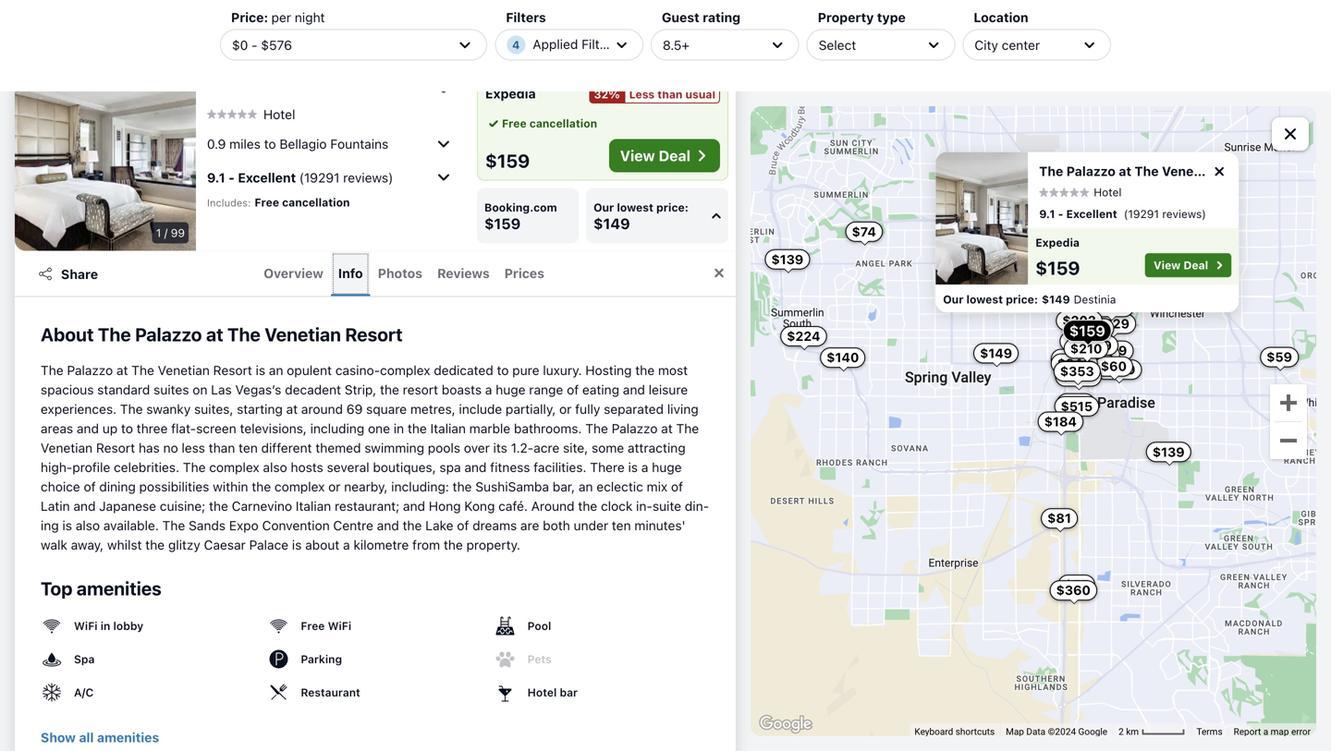 Task type: describe. For each thing, give the bounding box(es) containing it.
2 vertical spatial lowest
[[966, 293, 1003, 306]]

1 / 99
[[156, 226, 185, 239]]

0 horizontal spatial 9.1
[[207, 170, 225, 185]]

0 vertical spatial $139 button
[[765, 249, 810, 270]]

attracting
[[628, 440, 686, 456]]

the left most
[[635, 363, 655, 378]]

parking
[[301, 653, 342, 666]]

map region
[[751, 106, 1316, 737]]

1 includes: from the top
[[207, 5, 251, 17]]

our for $82
[[593, 9, 614, 22]]

$60 button
[[1094, 357, 1133, 377]]

top
[[41, 578, 73, 599]]

luxury.
[[543, 363, 582, 378]]

three
[[137, 421, 168, 436]]

$89
[[1066, 334, 1092, 349]]

several
[[327, 460, 369, 475]]

lowest for $149
[[617, 201, 653, 214]]

$250
[[1073, 318, 1107, 333]]

restaurant;
[[335, 499, 399, 514]]

of down luxury.
[[567, 382, 579, 397]]

applied filters
[[533, 37, 618, 52]]

around
[[531, 499, 575, 514]]

the up the "0.9 miles to bellagio fountains" button
[[314, 76, 341, 93]]

to inside button
[[264, 136, 276, 151]]

cancellation inside button
[[529, 117, 597, 130]]

0 horizontal spatial or
[[328, 479, 341, 495]]

2 horizontal spatial to
[[497, 363, 509, 378]]

the right the "about"
[[98, 324, 131, 345]]

$81
[[1047, 511, 1071, 526]]

eclectic
[[596, 479, 643, 495]]

guest
[[662, 10, 699, 25]]

keyboard
[[915, 726, 953, 737]]

ing
[[41, 499, 709, 533]]

1 horizontal spatial 9.1
[[1039, 208, 1055, 221]]

lake
[[425, 518, 453, 533]]

guest rating
[[662, 10, 741, 25]]

0.9 miles to bellagio fountains button
[[207, 129, 455, 159]]

range
[[529, 382, 563, 397]]

2 vertical spatial cancellation
[[282, 196, 350, 209]]

city center
[[975, 37, 1040, 52]]

hotel for the topmost hotel button
[[263, 107, 295, 122]]

of right lake
[[457, 518, 469, 533]]

1 horizontal spatial expedia
[[1036, 236, 1080, 249]]

a down the attracting
[[641, 460, 648, 475]]

about
[[41, 324, 94, 345]]

0 vertical spatial ten
[[239, 440, 258, 456]]

dreams
[[472, 518, 517, 533]]

1 horizontal spatial excellent
[[1066, 208, 1117, 221]]

show all amenities
[[41, 730, 159, 745]]

$322
[[1094, 299, 1128, 315]]

hotel for the bottommost hotel button
[[1094, 186, 1122, 199]]

booking.com for $159
[[484, 201, 557, 214]]

and up kilometre
[[377, 518, 399, 533]]

the palazzo at the venetian resort, (las vegas, usa) image
[[15, 66, 196, 251]]

$138 button
[[1094, 286, 1139, 306]]

fully
[[575, 402, 600, 417]]

choice
[[41, 479, 80, 495]]

delano las vegas, (las vegas, usa) image
[[15, 0, 196, 59]]

2 includes: free cancellation from the top
[[207, 196, 350, 209]]

0 horizontal spatial to
[[121, 421, 133, 436]]

1 vertical spatial view deal
[[1154, 259, 1208, 272]]

$322 button
[[1088, 297, 1134, 317]]

1 horizontal spatial complex
[[274, 479, 325, 495]]

1 horizontal spatial $139
[[1152, 444, 1185, 460]]

0 vertical spatial (19291
[[299, 170, 340, 185]]

swanky
[[146, 402, 191, 417]]

0.9
[[207, 136, 226, 151]]

the up vegas's
[[227, 324, 260, 345]]

pool
[[527, 620, 551, 633]]

$240
[[1057, 356, 1091, 371]]

1 vertical spatial view deal button
[[1145, 253, 1232, 277]]

$93 inside button
[[1063, 396, 1089, 411]]

$203 button
[[1056, 311, 1103, 331]]

$93 inside booking.com $93
[[484, 23, 513, 40]]

0 horizontal spatial view deal button
[[609, 139, 720, 172]]

0 horizontal spatial 9.1 - excellent (19291 reviews)
[[207, 170, 393, 185]]

$138
[[1100, 288, 1133, 304]]

map
[[1006, 726, 1024, 737]]

destinia
[[1074, 293, 1116, 306]]

and right latin
[[73, 499, 96, 514]]

0 vertical spatial $229 button
[[1089, 314, 1136, 334]]

top amenities
[[41, 578, 162, 599]]

show all amenities button
[[41, 726, 159, 750]]

hosting
[[585, 363, 632, 378]]

$179 button
[[1074, 335, 1118, 356]]

a down centre
[[343, 537, 350, 553]]

1 vertical spatial reviews)
[[1162, 208, 1206, 221]]

acre
[[534, 440, 559, 456]]

flat-
[[171, 421, 196, 436]]

1 vertical spatial $229 button
[[1055, 367, 1102, 387]]

1 horizontal spatial view
[[1154, 259, 1181, 272]]

1 vertical spatial complex
[[209, 460, 259, 475]]

1 horizontal spatial deal
[[1184, 259, 1208, 272]]

$95
[[1070, 364, 1095, 379]]

vegas's
[[235, 382, 281, 397]]

0 vertical spatial hotel button
[[207, 106, 295, 122]]

eating
[[582, 382, 619, 397]]

2 vertical spatial price:
[[1006, 293, 1038, 306]]

2 km
[[1119, 726, 1141, 737]]

2 wifi from the left
[[328, 620, 351, 633]]

centre
[[333, 518, 373, 533]]

amenities for all amenities
[[61, 727, 123, 742]]

$249
[[1093, 343, 1127, 358]]

property
[[818, 10, 874, 25]]

usual
[[685, 88, 715, 101]]

$184 button
[[1038, 412, 1083, 432]]

0 horizontal spatial in
[[100, 620, 110, 633]]

hong
[[429, 499, 461, 514]]

including
[[310, 421, 364, 436]]

living
[[667, 402, 698, 417]]

fitness
[[490, 460, 530, 475]]

our for $149
[[593, 201, 614, 214]]

under
[[574, 518, 608, 533]]

close image
[[1211, 163, 1228, 180]]

amenities inside button
[[97, 730, 159, 745]]

0 horizontal spatial also
[[76, 518, 100, 533]]

latin
[[41, 499, 70, 514]]

price: for $82
[[656, 9, 689, 22]]

69
[[346, 402, 363, 417]]

the down standard
[[120, 402, 143, 417]]

$515 button
[[1054, 396, 1099, 417]]

free inside button
[[502, 117, 527, 130]]

leisure
[[649, 382, 688, 397]]

share button
[[26, 257, 109, 291]]

1 horizontal spatial or
[[559, 402, 572, 417]]

1 wifi from the left
[[74, 620, 98, 633]]

map
[[1271, 726, 1289, 737]]

0 horizontal spatial view
[[620, 147, 655, 165]]

property type
[[818, 10, 906, 25]]

free cancellation
[[502, 117, 597, 130]]

a up include on the bottom
[[485, 382, 492, 397]]

$149 for our lowest price: $149 destinia
[[1042, 293, 1070, 306]]

$240 button
[[1051, 354, 1098, 374]]

$81 button
[[1041, 509, 1078, 529]]

$128 button
[[1055, 361, 1100, 381]]

spacious
[[41, 382, 94, 397]]

$250 button
[[1067, 315, 1113, 336]]

1
[[156, 226, 161, 239]]

facilities.
[[534, 460, 587, 475]]

shortcuts
[[955, 726, 995, 737]]

1 vertical spatial hotel button
[[1039, 186, 1122, 199]]

the left close icon
[[1135, 164, 1159, 179]]

1 vertical spatial the palazzo at the venetian resort
[[1039, 164, 1263, 179]]

$89 button
[[1060, 331, 1099, 352]]

and up the separated
[[623, 382, 645, 397]]

8.5+
[[663, 37, 690, 52]]

reviews button
[[430, 252, 497, 296]]

booking.com for $93
[[484, 9, 557, 22]]

the up the spacious
[[41, 363, 63, 378]]

both
[[543, 518, 570, 533]]

overview
[[264, 266, 323, 281]]

1 vertical spatial italian
[[296, 499, 331, 514]]

0 horizontal spatial the palazzo at the venetian resort
[[207, 76, 459, 93]]

$128
[[1061, 363, 1093, 378]]

0 horizontal spatial huge
[[496, 382, 526, 397]]

glitzy
[[168, 537, 200, 553]]

0 horizontal spatial reviews)
[[343, 170, 393, 185]]

price: for $149
[[656, 201, 689, 214]]

is up eclectic
[[628, 460, 638, 475]]

2 includes: from the top
[[207, 197, 251, 209]]

all amenities
[[41, 727, 123, 742]]

1 horizontal spatial (19291
[[1124, 208, 1159, 221]]

free up "parking"
[[301, 620, 325, 633]]

televisions,
[[240, 421, 307, 436]]



Task type: locate. For each thing, give the bounding box(es) containing it.
0 vertical spatial cancellation
[[282, 4, 350, 17]]

1 horizontal spatial $149
[[980, 346, 1012, 361]]

0 horizontal spatial $93
[[484, 23, 513, 40]]

fountains
[[330, 136, 389, 151]]

0 horizontal spatial wifi
[[74, 620, 98, 633]]

the left glitzy
[[145, 537, 165, 553]]

also up away,
[[76, 518, 100, 533]]

0 vertical spatial -
[[252, 37, 257, 52]]

our lowest price: $149 destinia
[[943, 293, 1116, 306]]

$229
[[1096, 316, 1130, 331], [1062, 369, 1095, 384]]

filters up 4
[[506, 10, 546, 25]]

- right "the palazzo at the venetian resort" image
[[1058, 208, 1064, 221]]

hotel inside button
[[263, 107, 295, 122]]

0 vertical spatial view deal button
[[609, 139, 720, 172]]

miles
[[229, 136, 261, 151]]

the up standard
[[131, 363, 154, 378]]

huge up mix
[[652, 460, 682, 475]]

9.1
[[207, 170, 225, 185], [1039, 208, 1055, 221]]

9.1 - excellent (19291 reviews) down 0.9 miles to bellagio fountains
[[207, 170, 393, 185]]

to
[[264, 136, 276, 151], [497, 363, 509, 378], [121, 421, 133, 436]]

1 horizontal spatial -
[[252, 37, 257, 52]]

din
[[685, 499, 709, 514]]

the down $0
[[207, 76, 234, 93]]

1 vertical spatial 9.1 - excellent (19291 reviews)
[[1039, 208, 1206, 221]]

1 vertical spatial deal
[[1184, 259, 1208, 272]]

complex down hosts
[[274, 479, 325, 495]]

1 vertical spatial $139
[[1152, 444, 1185, 460]]

0 horizontal spatial $139 button
[[765, 249, 810, 270]]

away,
[[71, 537, 104, 553]]

lowest
[[617, 9, 653, 22], [617, 201, 653, 214], [966, 293, 1003, 306]]

0 vertical spatial italian
[[430, 421, 466, 436]]

a left the map on the right bottom of the page
[[1263, 726, 1268, 737]]

1 vertical spatial filters
[[582, 37, 618, 52]]

hotel bar
[[527, 686, 578, 699]]

$59
[[1267, 349, 1292, 365]]

of right mix
[[671, 479, 683, 495]]

price:
[[231, 10, 268, 25]]

includes: free cancellation up "$576"
[[207, 4, 350, 17]]

than inside the palazzo at the venetian resort is an opulent casino-complex dedicated to pure luxury. hosting the most spacious standard suites on las vegas's decadent strip, the resort boasts a huge range of eating and leisure experiences. the swanky suites, starting at around 69 square metres, include partially, or fully separated living areas and up to three flat-screen televisions, including one in the italian marble bathrooms. the palazzo at the venetian resort has no less than ten different themed swimming pools over its 1.2-acre site, some attracting high-profile celebrities. the complex also hosts several boutiques, spa and fitness facilities. there is a huge choice of dining possibilities within the complex or nearby, including: the sushisamba bar, an eclectic mix of latin and japanese cuisine; the carnevino italian restaurant; and hong kong café. around the clock in-suite din ing is also available. the sands expo convention centre and the lake of dreams are both under ten minutes' walk away, whilst the glitzy caesar palace is about a kilometre from the property.
[[209, 440, 235, 456]]

1.2-
[[511, 440, 534, 456]]

- right $0
[[252, 37, 257, 52]]

free up $0 - $576
[[255, 4, 279, 17]]

1 horizontal spatial view deal button
[[1145, 253, 1232, 277]]

1 horizontal spatial than
[[657, 88, 683, 101]]

reviews)
[[343, 170, 393, 185], [1162, 208, 1206, 221]]

1 vertical spatial price:
[[656, 201, 689, 214]]

0 horizontal spatial $149
[[593, 215, 630, 232]]

1 horizontal spatial an
[[579, 479, 593, 495]]

or left fully
[[559, 402, 572, 417]]

the up sands
[[209, 499, 228, 514]]

also down different
[[263, 460, 287, 475]]

about
[[305, 537, 339, 553]]

than down the screen
[[209, 440, 235, 456]]

bellagio
[[280, 136, 327, 151]]

(19291 down the "0.9 miles to bellagio fountains" button
[[299, 170, 340, 185]]

huge down the pure in the left of the page
[[496, 382, 526, 397]]

of down profile
[[84, 479, 96, 495]]

$149 up $203
[[1042, 293, 1070, 306]]

wifi up spa
[[74, 620, 98, 633]]

and down over
[[464, 460, 487, 475]]

the down living
[[676, 421, 699, 436]]

includes: down 0.9
[[207, 197, 251, 209]]

- down miles
[[229, 170, 235, 185]]

free cancellation button
[[485, 115, 597, 132]]

free down miles
[[255, 196, 279, 209]]

1 horizontal spatial italian
[[430, 421, 466, 436]]

$149 right booking.com $159
[[593, 215, 630, 232]]

and down "experiences."
[[77, 421, 99, 436]]

our down "the palazzo at the venetian resort" image
[[943, 293, 964, 306]]

0 vertical spatial price:
[[656, 9, 689, 22]]

about the palazzo at the venetian resort
[[41, 324, 403, 345]]

swimming
[[364, 440, 424, 456]]

opulent
[[287, 363, 332, 378]]

1 vertical spatial in
[[100, 620, 110, 633]]

1 horizontal spatial in
[[394, 421, 404, 436]]

most
[[658, 363, 688, 378]]

9.1 right "the palazzo at the venetian resort" image
[[1039, 208, 1055, 221]]

includes: up $0
[[207, 5, 251, 17]]

the down fully
[[585, 421, 608, 436]]

expedia up 'free cancellation' button
[[485, 86, 536, 101]]

$151
[[1069, 331, 1099, 346]]

1 horizontal spatial the palazzo at the venetian resort
[[1039, 164, 1263, 179]]

1 horizontal spatial wifi
[[328, 620, 351, 633]]

$139 button
[[765, 249, 810, 270], [1146, 442, 1191, 462]]

italian up "pools"
[[430, 421, 466, 436]]

prices
[[504, 266, 544, 281]]

9.1 down 0.9
[[207, 170, 225, 185]]

1 horizontal spatial 9.1 - excellent (19291 reviews)
[[1039, 208, 1206, 221]]

sands
[[189, 518, 226, 533]]

1 vertical spatial our
[[593, 201, 614, 214]]

or down several
[[328, 479, 341, 495]]

0 vertical spatial an
[[269, 363, 283, 378]]

than right less at the top
[[657, 88, 683, 101]]

over
[[464, 440, 490, 456]]

2 km button
[[1113, 724, 1191, 738]]

$159
[[485, 150, 530, 171], [484, 215, 521, 232], [1036, 257, 1080, 279], [1069, 322, 1105, 340]]

also
[[263, 460, 287, 475], [76, 518, 100, 533]]

ten down clock
[[612, 518, 631, 533]]

cancellation up "$576"
[[282, 4, 350, 17]]

the up carnevino at the left
[[252, 479, 271, 495]]

0 vertical spatial in
[[394, 421, 404, 436]]

share
[[61, 266, 98, 282]]

excellent down miles
[[238, 170, 296, 185]]

has
[[139, 440, 160, 456]]

0 horizontal spatial view deal
[[620, 147, 690, 165]]

to left the pure in the left of the page
[[497, 363, 509, 378]]

kilometre
[[353, 537, 409, 553]]

bar
[[560, 686, 578, 699]]

palazzo
[[238, 76, 293, 93], [1067, 164, 1116, 179], [135, 324, 202, 345], [67, 363, 113, 378], [612, 421, 658, 436]]

mix
[[647, 479, 668, 495]]

an up vegas's
[[269, 363, 283, 378]]

0 vertical spatial view deal
[[620, 147, 690, 165]]

to right up
[[121, 421, 133, 436]]

walk
[[41, 537, 67, 553]]

0 vertical spatial $139
[[771, 252, 804, 267]]

dedicated
[[434, 363, 493, 378]]

1 vertical spatial huge
[[652, 460, 682, 475]]

the down lake
[[444, 537, 463, 553]]

is down latin
[[62, 518, 72, 533]]

1 vertical spatial or
[[328, 479, 341, 495]]

/
[[164, 226, 168, 239]]

2 vertical spatial to
[[121, 421, 133, 436]]

minutes'
[[634, 518, 685, 533]]

0 vertical spatial huge
[[496, 382, 526, 397]]

2 booking.com from the top
[[484, 201, 557, 214]]

1 horizontal spatial hotel
[[527, 686, 557, 699]]

lowest inside our lowest price: $149
[[617, 201, 653, 214]]

partially,
[[506, 402, 556, 417]]

$209
[[1101, 362, 1135, 377]]

0 horizontal spatial excellent
[[238, 170, 296, 185]]

booking.com up 4
[[484, 9, 557, 22]]

-
[[252, 37, 257, 52], [229, 170, 235, 185], [1058, 208, 1064, 221]]

to right miles
[[264, 136, 276, 151]]

the palazzo at the venetian resort image
[[936, 152, 1028, 285]]

2 vertical spatial complex
[[274, 479, 325, 495]]

1 horizontal spatial to
[[264, 136, 276, 151]]

0 vertical spatial filters
[[506, 10, 546, 25]]

google image
[[755, 713, 816, 737]]

the down less
[[183, 460, 206, 475]]

the down metres,
[[408, 421, 427, 436]]

1 vertical spatial cancellation
[[529, 117, 597, 130]]

free down 4
[[502, 117, 527, 130]]

0 vertical spatial also
[[263, 460, 287, 475]]

from
[[412, 537, 440, 553]]

a
[[485, 382, 492, 397], [641, 460, 648, 475], [343, 537, 350, 553], [1263, 726, 1268, 737]]

$159 inside booking.com $159
[[484, 215, 521, 232]]

boasts
[[442, 382, 482, 397]]

wifi up "parking"
[[328, 620, 351, 633]]

excellent up $160
[[1066, 208, 1117, 221]]

0 vertical spatial expedia
[[485, 86, 536, 101]]

1 horizontal spatial $229
[[1096, 316, 1130, 331]]

0 vertical spatial our
[[593, 9, 614, 22]]

pure
[[512, 363, 539, 378]]

in left lobby
[[100, 620, 110, 633]]

is up vegas's
[[256, 363, 265, 378]]

venetian
[[345, 76, 408, 93], [1162, 164, 1218, 179], [265, 324, 341, 345], [158, 363, 210, 378], [41, 440, 93, 456]]

spa
[[439, 460, 461, 475]]

the right "the palazzo at the venetian resort" image
[[1039, 164, 1063, 179]]

1 vertical spatial booking.com
[[484, 201, 557, 214]]

price:
[[656, 9, 689, 22], [656, 201, 689, 214], [1006, 293, 1038, 306]]

tab list containing overview
[[109, 252, 699, 296]]

$93 left applied
[[484, 23, 513, 40]]

0 horizontal spatial -
[[229, 170, 235, 185]]

32%
[[594, 88, 620, 101]]

$93 up $184
[[1063, 396, 1089, 411]]

0 horizontal spatial (19291
[[299, 170, 340, 185]]

an right bar,
[[579, 479, 593, 495]]

1 vertical spatial $229
[[1062, 369, 1095, 384]]

0 vertical spatial excellent
[[238, 170, 296, 185]]

$159 inside button
[[1069, 322, 1105, 340]]

cancellation down "bellagio"
[[282, 196, 350, 209]]

1 vertical spatial $149
[[1042, 293, 1070, 306]]

strip,
[[345, 382, 376, 397]]

the down cuisine;
[[162, 518, 185, 533]]

an
[[269, 363, 283, 378], [579, 479, 593, 495]]

9.1 - excellent (19291 reviews) up $138
[[1039, 208, 1206, 221]]

$240 $128
[[1057, 356, 1093, 378]]

0 vertical spatial includes: free cancellation
[[207, 4, 350, 17]]

1 horizontal spatial $93
[[1063, 396, 1089, 411]]

0 vertical spatial $93
[[484, 23, 513, 40]]

1 booking.com from the top
[[484, 9, 557, 22]]

1 horizontal spatial view deal
[[1154, 259, 1208, 272]]

photos button
[[370, 252, 430, 296]]

0 vertical spatial deal
[[659, 147, 690, 165]]

our inside our lowest price: $82
[[593, 9, 614, 22]]

$149 inside $149 $353
[[980, 346, 1012, 361]]

0 horizontal spatial deal
[[659, 147, 690, 165]]

price: inside our lowest price: $82
[[656, 9, 689, 22]]

within
[[213, 479, 248, 495]]

1 vertical spatial than
[[209, 440, 235, 456]]

of
[[567, 382, 579, 397], [84, 479, 96, 495], [671, 479, 683, 495], [457, 518, 469, 533]]

$353
[[1060, 364, 1094, 379]]

starting
[[237, 402, 283, 417]]

0 horizontal spatial complex
[[209, 460, 259, 475]]

0 horizontal spatial hotel
[[263, 107, 295, 122]]

$149 for our lowest price: $149
[[593, 215, 630, 232]]

one
[[368, 421, 390, 436]]

is
[[256, 363, 265, 378], [628, 460, 638, 475], [62, 518, 72, 533], [292, 537, 302, 553]]

2 vertical spatial -
[[1058, 208, 1064, 221]]

$515
[[1061, 399, 1093, 414]]

2 vertical spatial $149
[[980, 346, 1012, 361]]

our lowest price: $82
[[593, 9, 689, 40]]

ten down televisions,
[[239, 440, 258, 456]]

$224 button
[[780, 326, 827, 347]]

2 horizontal spatial complex
[[380, 363, 430, 378]]

cancellation down 32%
[[529, 117, 597, 130]]

$151 button
[[1062, 329, 1105, 349]]

expedia up our lowest price: $149 destinia
[[1036, 236, 1080, 249]]

2 vertical spatial our
[[943, 293, 964, 306]]

1 vertical spatial $139 button
[[1146, 442, 1191, 462]]

the down spa
[[453, 479, 472, 495]]

and down including:
[[403, 499, 425, 514]]

1 vertical spatial includes: free cancellation
[[207, 196, 350, 209]]

filters right applied
[[582, 37, 618, 52]]

$149 button
[[973, 343, 1019, 364]]

amenities for top amenities
[[77, 578, 162, 599]]

$149 down our lowest price: $149 destinia
[[980, 346, 1012, 361]]

per
[[271, 10, 291, 25]]

terms
[[1197, 726, 1223, 737]]

1 includes: free cancellation from the top
[[207, 4, 350, 17]]

2 horizontal spatial -
[[1058, 208, 1064, 221]]

1 vertical spatial an
[[579, 479, 593, 495]]

1 horizontal spatial also
[[263, 460, 287, 475]]

includes: free cancellation down 0.9 miles to bellagio fountains
[[207, 196, 350, 209]]

1 horizontal spatial filters
[[582, 37, 618, 52]]

4
[[512, 38, 520, 51]]

lobby
[[113, 620, 143, 633]]

booking.com up prices
[[484, 201, 557, 214]]

our lowest price: $149
[[593, 201, 689, 232]]

café.
[[498, 499, 528, 514]]

suites
[[154, 382, 189, 397]]

in inside the palazzo at the venetian resort is an opulent casino-complex dedicated to pure luxury. hosting the most spacious standard suites on las vegas's decadent strip, the resort boasts a huge range of eating and leisure experiences. the swanky suites, starting at around 69 square metres, include partially, or fully separated living areas and up to three flat-screen televisions, including one in the italian marble bathrooms. the palazzo at the venetian resort has no less than ten different themed swimming pools over its 1.2-acre site, some attracting high-profile celebrities. the complex also hosts several boutiques, spa and fitness facilities. there is a huge choice of dining possibilities within the complex or nearby, including: the sushisamba bar, an eclectic mix of latin and japanese cuisine; the carnevino italian restaurant; and hong kong café. around the clock in-suite din ing is also available. the sands expo convention centre and the lake of dreams are both under ten minutes' walk away, whilst the glitzy caesar palace is about a kilometre from the property.
[[394, 421, 404, 436]]

some
[[592, 440, 624, 456]]

report
[[1234, 726, 1261, 737]]

$159 button
[[1063, 320, 1112, 342]]

las
[[211, 382, 232, 397]]

expedia
[[485, 86, 536, 101], [1036, 236, 1080, 249]]

1 vertical spatial view
[[1154, 259, 1181, 272]]

our up $82
[[593, 9, 614, 22]]

1 vertical spatial excellent
[[1066, 208, 1117, 221]]

the up from
[[403, 518, 422, 533]]

lowest inside our lowest price: $82
[[617, 9, 653, 22]]

0 horizontal spatial $229
[[1062, 369, 1095, 384]]

italian up convention
[[296, 499, 331, 514]]

the up square at the left bottom
[[380, 382, 399, 397]]

0 vertical spatial complex
[[380, 363, 430, 378]]

complex up within
[[209, 460, 259, 475]]

1 vertical spatial to
[[497, 363, 509, 378]]

0 horizontal spatial hotel button
[[207, 106, 295, 122]]

bathrooms.
[[514, 421, 582, 436]]

1 horizontal spatial $139 button
[[1146, 442, 1191, 462]]

$149 inside our lowest price: $149
[[593, 215, 630, 232]]

0 vertical spatial $149
[[593, 215, 630, 232]]

price: inside our lowest price: $149
[[656, 201, 689, 214]]

is down convention
[[292, 537, 302, 553]]

whilst
[[107, 537, 142, 553]]

and
[[623, 382, 645, 397], [77, 421, 99, 436], [464, 460, 487, 475], [73, 499, 96, 514], [403, 499, 425, 514], [377, 518, 399, 533]]

caesar
[[204, 537, 246, 553]]

0 horizontal spatial an
[[269, 363, 283, 378]]

keyboard shortcuts
[[915, 726, 995, 737]]

the up under
[[578, 499, 597, 514]]

select
[[819, 37, 856, 52]]

lowest for $82
[[617, 9, 653, 22]]

complex up resort
[[380, 363, 430, 378]]

1 vertical spatial ten
[[612, 518, 631, 533]]

1 vertical spatial includes:
[[207, 197, 251, 209]]

wifi in lobby
[[74, 620, 143, 633]]

tab list
[[109, 252, 699, 296]]

0 horizontal spatial filters
[[506, 10, 546, 25]]

our inside our lowest price: $149
[[593, 201, 614, 214]]

1 vertical spatial 9.1
[[1039, 208, 1055, 221]]

our right booking.com $159
[[593, 201, 614, 214]]

0 horizontal spatial italian
[[296, 499, 331, 514]]

in-
[[636, 499, 652, 514]]

night
[[295, 10, 325, 25]]

in right one
[[394, 421, 404, 436]]



Task type: vqa. For each thing, say whether or not it's contained in the screenshot.


